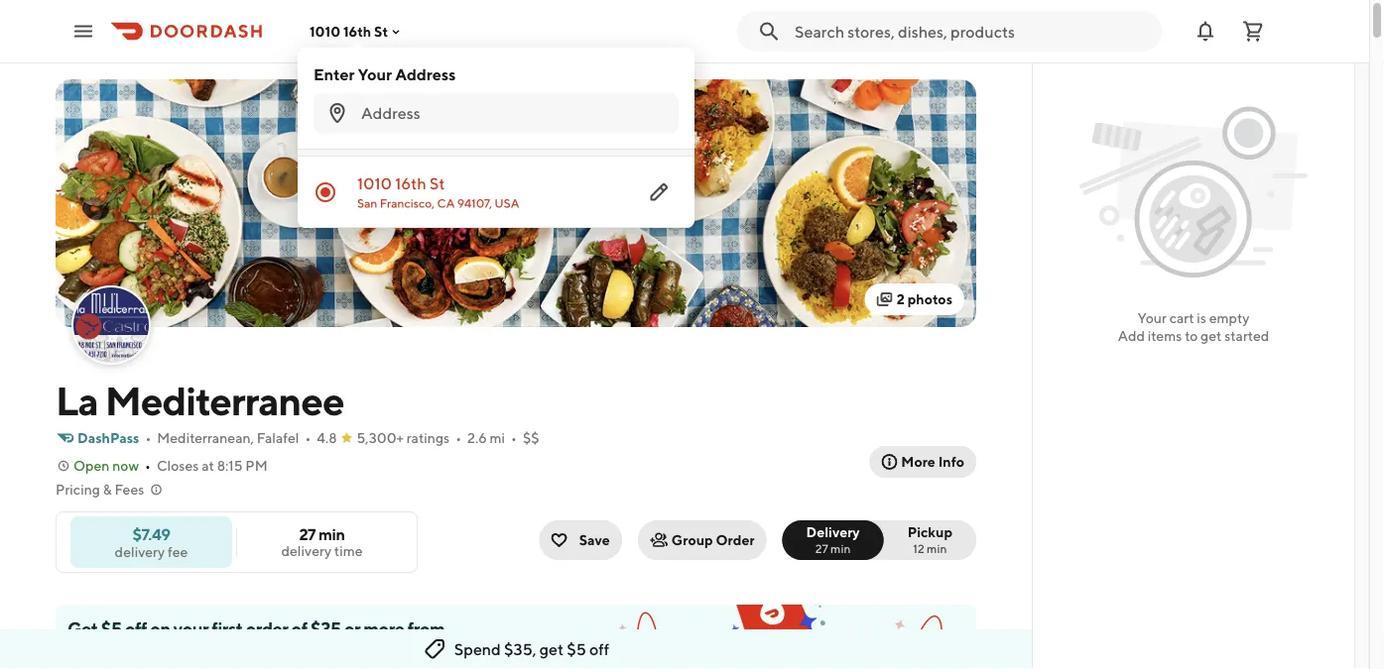 Task type: locate. For each thing, give the bounding box(es) containing it.
min down delivery
[[831, 542, 851, 556]]

delivery left 'time'
[[281, 543, 331, 560]]

1 horizontal spatial your
[[1138, 310, 1167, 326]]

16th up francisco,
[[395, 174, 426, 193]]

more info
[[901, 454, 965, 470]]

27 down delivery
[[816, 542, 828, 556]]

• left 4.8
[[305, 430, 311, 447]]

off
[[125, 618, 147, 640], [589, 641, 609, 659]]

1010 up enter
[[310, 23, 340, 39]]

get inside your cart is empty add items to get started
[[1201, 328, 1222, 344]]

fees
[[115, 482, 144, 498]]

1 horizontal spatial off
[[589, 641, 609, 659]]

1 horizontal spatial st
[[430, 174, 445, 193]]

edit 1010 16th st from saved addresses image
[[647, 181, 671, 204]]

0 vertical spatial $5
[[101, 618, 122, 640]]

1 horizontal spatial 16th
[[395, 174, 426, 193]]

2
[[897, 291, 905, 308]]

0 horizontal spatial 16th
[[343, 23, 371, 39]]

get $5 off on your first order of $35 or more from this store.
[[67, 618, 445, 663]]

now
[[112, 458, 139, 474]]

0 horizontal spatial 1010
[[310, 23, 340, 39]]

8:15
[[217, 458, 243, 474]]

usa
[[495, 196, 520, 210]]

16th for 1010 16th st
[[343, 23, 371, 39]]

$5 right $35,
[[567, 641, 586, 659]]

st up enter your address
[[374, 23, 388, 39]]

1010
[[310, 23, 340, 39], [357, 174, 392, 193]]

0 horizontal spatial $5
[[101, 618, 122, 640]]

0 horizontal spatial st
[[374, 23, 388, 39]]

st for 1010 16th st san francisco, ca 94107, usa
[[430, 174, 445, 193]]

on
[[150, 618, 170, 640]]

at
[[202, 458, 214, 474]]

12
[[913, 542, 925, 556]]

1 vertical spatial your
[[1138, 310, 1167, 326]]

1010 inside 1010 16th st san francisco, ca 94107, usa
[[357, 174, 392, 193]]

time
[[334, 543, 363, 560]]

1 horizontal spatial min
[[831, 542, 851, 556]]

none radio containing 1010 16th st
[[298, 157, 695, 228]]

group order
[[672, 532, 755, 549]]

1 horizontal spatial get
[[1201, 328, 1222, 344]]

Store search: begin typing to search for stores available on DoorDash text field
[[795, 20, 1150, 42]]

empty
[[1209, 310, 1250, 326]]

16th
[[343, 23, 371, 39], [395, 174, 426, 193]]

closes
[[157, 458, 199, 474]]

0 vertical spatial get
[[1201, 328, 1222, 344]]

$7.49 delivery fee
[[115, 525, 188, 560]]

1 vertical spatial get
[[540, 641, 564, 659]]

16th up enter
[[343, 23, 371, 39]]

None radio
[[298, 157, 695, 228], [783, 521, 884, 561], [872, 521, 976, 561], [783, 521, 884, 561], [872, 521, 976, 561]]

1 vertical spatial 1010
[[357, 174, 392, 193]]

min for pickup
[[927, 542, 947, 556]]

open menu image
[[71, 19, 95, 43]]

2 horizontal spatial min
[[927, 542, 947, 556]]

order
[[716, 532, 755, 549]]

started
[[1225, 328, 1269, 344]]

order
[[246, 618, 288, 640]]

photos
[[908, 291, 953, 308]]

1 vertical spatial $5
[[567, 641, 586, 659]]

your right enter
[[358, 65, 392, 84]]

is
[[1197, 310, 1207, 326]]

get
[[1201, 328, 1222, 344], [540, 641, 564, 659]]

0 vertical spatial 16th
[[343, 23, 371, 39]]

1010 for 1010 16th st
[[310, 23, 340, 39]]

get
[[67, 618, 98, 640]]

0 horizontal spatial off
[[125, 618, 147, 640]]

of
[[291, 618, 307, 640]]

off right $35,
[[589, 641, 609, 659]]

•
[[145, 430, 151, 447], [305, 430, 311, 447], [456, 430, 461, 447], [511, 430, 517, 447], [145, 458, 151, 474]]

min up $35
[[318, 525, 345, 544]]

1 horizontal spatial 27
[[816, 542, 828, 556]]

min inside pickup 12 min
[[927, 542, 947, 556]]

your
[[173, 618, 209, 640]]

16th inside 1010 16th st san francisco, ca 94107, usa
[[395, 174, 426, 193]]

1010 up san at top
[[357, 174, 392, 193]]

$$
[[523, 430, 539, 447]]

27
[[299, 525, 316, 544], [816, 542, 828, 556]]

order methods option group
[[783, 521, 976, 561]]

dashpass
[[77, 430, 139, 447]]

min for delivery
[[831, 542, 851, 556]]

st
[[374, 23, 388, 39], [430, 174, 445, 193]]

fee
[[168, 544, 188, 560]]

la
[[56, 377, 98, 424]]

more
[[364, 618, 404, 640]]

$5 up "store."
[[101, 618, 122, 640]]

min inside delivery 27 min
[[831, 542, 851, 556]]

• right mi
[[511, 430, 517, 447]]

enter your address
[[314, 65, 456, 84]]

save button
[[540, 521, 622, 561]]

your up items
[[1138, 310, 1167, 326]]

&
[[103, 482, 112, 498]]

0 vertical spatial 1010
[[310, 23, 340, 39]]

la mediterranee image
[[56, 79, 976, 327], [73, 288, 149, 363]]

mediterranee
[[105, 377, 344, 424]]

0 horizontal spatial your
[[358, 65, 392, 84]]

1 horizontal spatial $5
[[567, 641, 586, 659]]

ratings
[[407, 430, 450, 447]]

pm
[[245, 458, 268, 474]]

first
[[212, 618, 243, 640]]

st inside 1010 16th st san francisco, ca 94107, usa
[[430, 174, 445, 193]]

your
[[358, 65, 392, 84], [1138, 310, 1167, 326]]

1010 16th st
[[310, 23, 388, 39]]

0 horizontal spatial delivery
[[115, 544, 165, 560]]

enter
[[314, 65, 355, 84]]

get right $35,
[[540, 641, 564, 659]]

delivery left fee
[[115, 544, 165, 560]]

get right to
[[1201, 328, 1222, 344]]

delivery inside $7.49 delivery fee
[[115, 544, 165, 560]]

mediterranean,
[[157, 430, 254, 447]]

2 photos
[[897, 291, 953, 308]]

1 horizontal spatial delivery
[[281, 543, 331, 560]]

0 vertical spatial st
[[374, 23, 388, 39]]

st up ca
[[430, 174, 445, 193]]

16th for 1010 16th st san francisco, ca 94107, usa
[[395, 174, 426, 193]]

open now
[[73, 458, 139, 474]]

group
[[672, 532, 713, 549]]

0 horizontal spatial 27
[[299, 525, 316, 544]]

0 horizontal spatial min
[[318, 525, 345, 544]]

$5
[[101, 618, 122, 640], [567, 641, 586, 659]]

1 horizontal spatial 1010
[[357, 174, 392, 193]]

off left on
[[125, 618, 147, 640]]

1 vertical spatial 16th
[[395, 174, 426, 193]]

delivery
[[281, 543, 331, 560], [115, 544, 165, 560]]

• closes at 8:15 pm
[[145, 458, 268, 474]]

min down pickup
[[927, 542, 947, 556]]

1 vertical spatial st
[[430, 174, 445, 193]]

add
[[1118, 328, 1145, 344]]

min
[[318, 525, 345, 544], [831, 542, 851, 556], [927, 542, 947, 556]]

0 vertical spatial off
[[125, 618, 147, 640]]

0 vertical spatial your
[[358, 65, 392, 84]]

san
[[357, 196, 377, 210]]

• right now
[[145, 458, 151, 474]]

27 left 'time'
[[299, 525, 316, 544]]



Task type: vqa. For each thing, say whether or not it's contained in the screenshot.
States
no



Task type: describe. For each thing, give the bounding box(es) containing it.
1010 16th st san francisco, ca 94107, usa
[[357, 174, 520, 210]]

27 inside 27 min delivery time
[[299, 525, 316, 544]]

pickup
[[908, 524, 953, 541]]

min inside 27 min delivery time
[[318, 525, 345, 544]]

pricing
[[56, 482, 100, 498]]

save
[[579, 532, 610, 549]]

27 inside delivery 27 min
[[816, 542, 828, 556]]

info
[[938, 454, 965, 470]]

• left 2.6
[[456, 430, 461, 447]]

pricing & fees
[[56, 482, 144, 498]]

st for 1010 16th st
[[374, 23, 388, 39]]

$35
[[311, 618, 341, 640]]

5,300+ ratings •
[[357, 430, 461, 447]]

1010 for 1010 16th st san francisco, ca 94107, usa
[[357, 174, 392, 193]]

items
[[1148, 328, 1182, 344]]

la mediterranee
[[56, 377, 344, 424]]

0 horizontal spatial get
[[540, 641, 564, 659]]

dashpass •
[[77, 430, 151, 447]]

1010 16th st button
[[310, 23, 404, 39]]

pickup 12 min
[[908, 524, 953, 556]]

$5 inside get $5 off on your first order of $35 or more from this store.
[[101, 618, 122, 640]]

delivery
[[806, 524, 860, 541]]

mediterranean, falafel
[[157, 430, 299, 447]]

delivery 27 min
[[806, 524, 860, 556]]

1 vertical spatial off
[[589, 641, 609, 659]]

open
[[73, 458, 110, 474]]

delivery inside 27 min delivery time
[[281, 543, 331, 560]]

more
[[901, 454, 936, 470]]

falafel
[[257, 430, 299, 447]]

your inside your cart is empty add items to get started
[[1138, 310, 1167, 326]]

94107,
[[457, 196, 492, 210]]

to
[[1185, 328, 1198, 344]]

5,300+
[[357, 430, 404, 447]]

off inside get $5 off on your first order of $35 or more from this store.
[[125, 618, 147, 640]]

2 photos button
[[865, 284, 965, 316]]

or
[[344, 618, 360, 640]]

spend $35, get $5 off
[[454, 641, 609, 659]]

from
[[408, 618, 445, 640]]

• right dashpass
[[145, 430, 151, 447]]

your cart is empty add items to get started
[[1118, 310, 1269, 344]]

this
[[67, 642, 96, 663]]

notification bell image
[[1194, 19, 1218, 43]]

2.6
[[467, 430, 487, 447]]

none radio the edit 1010 16th st from saved addresses
[[298, 157, 695, 228]]

mi
[[490, 430, 505, 447]]

27 min delivery time
[[281, 525, 363, 560]]

$35,
[[504, 641, 536, 659]]

2.6 mi • $$
[[467, 430, 539, 447]]

spend
[[454, 641, 501, 659]]

0 items, open order cart image
[[1241, 19, 1265, 43]]

cart
[[1170, 310, 1194, 326]]

pricing & fees button
[[56, 480, 164, 500]]

Enter Your Address text field
[[361, 102, 667, 124]]

store.
[[100, 642, 143, 663]]

address
[[395, 65, 456, 84]]

francisco,
[[380, 196, 435, 210]]

more info button
[[870, 447, 976, 478]]

ca
[[437, 196, 455, 210]]

4.8
[[317, 430, 337, 447]]

$7.49
[[132, 525, 170, 544]]

group order button
[[638, 521, 767, 561]]



